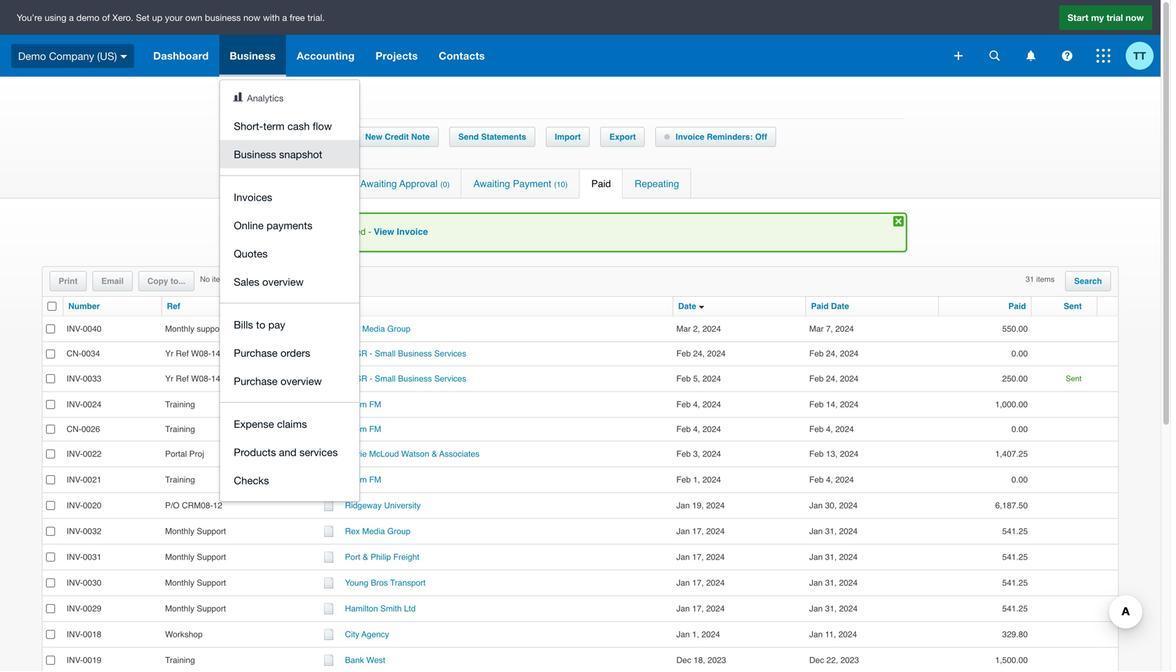 Task type: locate. For each thing, give the bounding box(es) containing it.
purchase inside purchase overview link
[[234, 375, 278, 387]]

3 monthly support from the top
[[165, 578, 226, 588]]

1 vertical spatial purchase
[[234, 375, 278, 387]]

1 media from the top
[[362, 324, 385, 334]]

invoices link
[[220, 183, 359, 211]]

2 yr ref w08-143 from the top
[[165, 374, 225, 384]]

1 vertical spatial cn-
[[67, 425, 81, 434]]

1 boom fm from the top
[[345, 400, 381, 409]]

11,
[[825, 630, 836, 640]]

0 vertical spatial w08-
[[191, 349, 211, 359]]

mar left 2,
[[677, 324, 691, 334]]

1 vertical spatial &
[[363, 553, 368, 562]]

products
[[234, 446, 276, 458]]

1 yr ref w08-143 from the top
[[165, 349, 225, 359]]

2 0.00 from the top
[[1012, 425, 1028, 434]]

2 horizontal spatial invoice
[[676, 132, 705, 142]]

date up mar 7, 2024
[[831, 302, 849, 311]]

3 support from the top
[[197, 578, 226, 588]]

business
[[230, 50, 276, 62], [234, 148, 276, 160], [398, 349, 432, 359], [398, 374, 432, 384]]

own
[[185, 12, 202, 23]]

inv- up inv-0032
[[67, 501, 83, 511]]

1 horizontal spatial paid
[[811, 302, 829, 311]]

2 mar from the left
[[809, 324, 824, 334]]

0 horizontal spatial now
[[243, 12, 260, 23]]

2 boom from the top
[[345, 425, 367, 434]]

0 horizontal spatial date
[[678, 302, 696, 311]]

jan 31, 2024 for young bros transport
[[809, 578, 858, 588]]

24, for feb 5, 2024
[[826, 374, 838, 384]]

1 services from the top
[[434, 349, 466, 359]]

workshop
[[165, 630, 203, 640]]

rex up the port
[[345, 527, 360, 537]]

3 boom from the top
[[345, 475, 367, 485]]

2 vertical spatial boom
[[345, 475, 367, 485]]

31, for young bros transport
[[825, 578, 837, 588]]

1 0.00 from the top
[[1012, 349, 1028, 359]]

feb left 3,
[[677, 449, 691, 459]]

inv- for inv-0020
[[67, 501, 83, 511]]

training for 0019
[[165, 656, 195, 665]]

group for monthly support
[[387, 324, 411, 334]]

0.00 up the '250.00'
[[1012, 349, 1028, 359]]

1 w08- from the top
[[191, 349, 211, 359]]

0 vertical spatial rex media group link
[[345, 324, 411, 334]]

1 horizontal spatial now
[[1126, 12, 1144, 23]]

1 vertical spatial overview
[[281, 375, 322, 387]]

0 vertical spatial boom fm
[[345, 400, 381, 409]]

1 vertical spatial yr
[[165, 374, 173, 384]]

rex down "to"
[[345, 324, 360, 334]]

1 vertical spatial rex media group link
[[345, 527, 411, 537]]

business snapshot
[[234, 148, 322, 160]]

1 143 from the top
[[211, 349, 225, 359]]

0 vertical spatial fm
[[369, 400, 381, 409]]

3 jan 17, 2024 from the top
[[677, 578, 725, 588]]

2 541.25 from the top
[[1002, 553, 1028, 562]]

banner containing dashboard
[[0, 0, 1161, 502]]

payment
[[513, 178, 551, 189], [290, 227, 325, 237]]

18,
[[694, 656, 705, 665]]

2 a from the left
[[282, 12, 287, 23]]

0 vertical spatial 0.00
[[1012, 349, 1028, 359]]

2 yr from the top
[[165, 374, 173, 384]]

ref for 0033
[[176, 374, 189, 384]]

1 horizontal spatial mar
[[809, 324, 824, 334]]

media for monthly support
[[362, 527, 385, 537]]

4 monthly from the top
[[165, 578, 194, 588]]

0 vertical spatial services
[[434, 349, 466, 359]]

1 rex media group from the top
[[345, 324, 411, 334]]

0 vertical spatial diisr
[[345, 349, 367, 359]]

diisr - small business services link for feb 24, 2024
[[345, 349, 466, 359]]

1 horizontal spatial items
[[1037, 275, 1055, 284]]

inv- down inv-0022
[[67, 475, 83, 485]]

2 jan 31, 2024 from the top
[[809, 553, 858, 562]]

1 31, from the top
[[825, 527, 837, 537]]

3 boom fm link from the top
[[345, 475, 381, 485]]

feb 4, 2024 up feb 3, 2024
[[677, 425, 721, 434]]

inv- down cn-0034
[[67, 374, 83, 384]]

inv- for inv-0032
[[67, 527, 83, 537]]

new invoice link
[[265, 128, 323, 146]]

24, for feb 24, 2024
[[826, 349, 838, 359]]

2023 right the 18,
[[708, 656, 726, 665]]

17, for hamilton smith ltd
[[692, 604, 704, 614]]

payment up quotes link
[[290, 227, 325, 237]]

inv- up cn-0026
[[67, 400, 83, 409]]

support
[[197, 527, 226, 537], [197, 553, 226, 562], [197, 578, 226, 588], [197, 604, 226, 614]]

1 vertical spatial group
[[387, 527, 411, 537]]

3 jan 31, 2024 from the top
[[809, 578, 858, 588]]

4 inv- from the top
[[67, 449, 83, 459]]

1 rex from the top
[[345, 324, 360, 334]]

0 horizontal spatial mar
[[677, 324, 691, 334]]

0 horizontal spatial items
[[212, 275, 230, 284]]

mar 7, 2024
[[809, 324, 854, 334]]

0 vertical spatial diisr - small business services
[[345, 349, 466, 359]]

1 horizontal spatial invoice
[[397, 227, 428, 237]]

overview
[[262, 276, 304, 288], [281, 375, 322, 387]]

feb up jan 30, 2024
[[809, 475, 824, 485]]

1 vertical spatial sent
[[1066, 374, 1082, 383]]

invoice up snapshot at left
[[288, 132, 316, 142]]

2 fm from the top
[[369, 425, 381, 434]]

1 vertical spatial invoices
[[234, 191, 272, 203]]

print link
[[50, 272, 86, 291]]

a
[[69, 12, 74, 23], [282, 12, 287, 23]]

1 vertical spatial 143
[[211, 374, 225, 384]]

inv- down the inv-0030
[[67, 604, 83, 614]]

1 vertical spatial boom fm
[[345, 425, 381, 434]]

1 vertical spatial w08-
[[191, 374, 211, 384]]

rex media group for monthly support
[[345, 527, 411, 537]]

list box inside banner
[[220, 80, 359, 502]]

24, down mar 7, 2024
[[826, 349, 838, 359]]

17, for rex media group
[[692, 527, 704, 537]]

rex media group up philip
[[345, 527, 411, 537]]

0 horizontal spatial 2023
[[708, 656, 726, 665]]

cn- up inv-0022
[[67, 425, 81, 434]]

2 rex media group from the top
[[345, 527, 411, 537]]

feb up 'feb 14, 2024'
[[809, 374, 824, 384]]

overview for sales overview
[[262, 276, 304, 288]]

jan 31, 2024 for rex media group
[[809, 527, 858, 537]]

monthly for 0030
[[165, 578, 194, 588]]

invoices up 'short-term cash flow' link
[[256, 92, 323, 112]]

inv- down inv-0018
[[67, 656, 83, 665]]

support for 0030
[[197, 578, 226, 588]]

payments
[[267, 219, 313, 231]]

a left free
[[282, 12, 287, 23]]

inv- down cn-0026
[[67, 449, 83, 459]]

rex media group link down "to"
[[345, 324, 411, 334]]

0 vertical spatial boom fm link
[[345, 400, 381, 409]]

sent right the '250.00'
[[1066, 374, 1082, 383]]

feb 4, 2024 down 13,
[[809, 475, 854, 485]]

business inside business "popup button"
[[230, 50, 276, 62]]

feb 24, 2024 down mar 7, 2024
[[809, 349, 859, 359]]

copy
[[147, 276, 168, 286]]

feb left "5,"
[[677, 374, 691, 384]]

0 vertical spatial cn-
[[67, 349, 81, 359]]

inv- up inv-0019
[[67, 630, 83, 640]]

list box
[[220, 80, 359, 502]]

now left "with" on the top left of the page
[[243, 12, 260, 23]]

cn- up inv-0033
[[67, 349, 81, 359]]

overview down the "orders"
[[281, 375, 322, 387]]

paid link right (10) at the top of the page
[[580, 169, 622, 198]]

boom for inv-0024
[[345, 400, 367, 409]]

9 inv- from the top
[[67, 578, 83, 588]]

2 monthly support from the top
[[165, 553, 226, 562]]

541.25 for rex media group
[[1002, 527, 1028, 537]]

0034
[[81, 349, 100, 359]]

0 horizontal spatial paid
[[592, 178, 611, 189]]

0 vertical spatial -
[[368, 227, 371, 237]]

rex media group link
[[345, 324, 411, 334], [345, 527, 411, 537]]

w08- for 0034
[[191, 349, 211, 359]]

jan 31, 2024 for port & philip freight
[[809, 553, 858, 562]]

2 support from the top
[[197, 553, 226, 562]]

inv- for inv-0040
[[67, 324, 83, 334]]

search link
[[1066, 272, 1111, 291]]

feb 24, 2024 up 'feb 14, 2024'
[[809, 374, 859, 384]]

watson
[[401, 449, 429, 459]]

inv- for inv-0024
[[67, 400, 83, 409]]

2023 right 22,
[[841, 656, 859, 665]]

1 2023 from the left
[[708, 656, 726, 665]]

1 17, from the top
[[692, 527, 704, 537]]

1 vertical spatial boom fm link
[[345, 425, 381, 434]]

send
[[458, 132, 479, 142]]

7 inv- from the top
[[67, 527, 83, 537]]

1 jan 31, 2024 from the top
[[809, 527, 858, 537]]

of
[[102, 12, 110, 23]]

online payments link
[[220, 211, 359, 239]]

boom fm link for inv-0021
[[345, 475, 381, 485]]

0040
[[83, 324, 101, 334]]

0 horizontal spatial paid link
[[580, 169, 622, 198]]

items right 31
[[1037, 275, 1055, 284]]

1 horizontal spatial date
[[831, 302, 849, 311]]

hamilton smith ltd link
[[345, 604, 416, 614]]

0 vertical spatial media
[[362, 324, 385, 334]]

0 vertical spatial group
[[387, 324, 411, 334]]

monthly support for inv-0030
[[165, 578, 226, 588]]

dec 18, 2023
[[677, 656, 726, 665]]

company
[[49, 50, 94, 62]]

feb left 14,
[[809, 400, 824, 409]]

5 monthly from the top
[[165, 604, 194, 614]]

overview for purchase overview
[[281, 375, 322, 387]]

2 rex from the top
[[345, 527, 360, 537]]

yr
[[165, 349, 173, 359], [165, 374, 173, 384]]

0020
[[83, 501, 101, 511]]

1 training from the top
[[165, 400, 195, 409]]

1 mar from the left
[[677, 324, 691, 334]]

1 horizontal spatial 2023
[[841, 656, 859, 665]]

& right watson
[[432, 449, 437, 459]]

boom fm link for inv-0024
[[345, 400, 381, 409]]

feb down feb 3, 2024
[[677, 475, 691, 485]]

5,
[[693, 374, 700, 384]]

business snapshot link
[[220, 140, 359, 168]]

6,187.50
[[995, 501, 1028, 511]]

2 143 from the top
[[211, 374, 225, 384]]

new
[[268, 132, 285, 142], [365, 132, 382, 142]]

feb up feb 13, 2024
[[809, 425, 824, 434]]

xero.
[[112, 12, 133, 23]]

credit
[[385, 132, 409, 142]]

1 small from the top
[[375, 349, 396, 359]]

feb 5, 2024
[[677, 374, 721, 384]]

2 vertical spatial ref
[[176, 374, 189, 384]]

0 vertical spatial purchase
[[234, 347, 278, 359]]

dashboard
[[153, 50, 209, 62]]

4 17, from the top
[[692, 604, 704, 614]]

fm
[[369, 400, 381, 409], [369, 425, 381, 434], [369, 475, 381, 485]]

(us)
[[97, 50, 117, 62]]

now right trial
[[1126, 12, 1144, 23]]

awaiting
[[360, 178, 397, 189], [474, 178, 510, 189]]

0 horizontal spatial a
[[69, 12, 74, 23]]

inv- down inv-0032
[[67, 553, 83, 562]]

1 vertical spatial rex media group
[[345, 527, 411, 537]]

purchase inside "purchase orders" link
[[234, 347, 278, 359]]

1, up the 18,
[[692, 630, 699, 640]]

0 vertical spatial rex media group
[[345, 324, 411, 334]]

feb 24, 2024 for feb 24, 2024
[[809, 349, 859, 359]]

paid right (10) at the top of the page
[[592, 178, 611, 189]]

dec left the 18,
[[677, 656, 691, 665]]

-
[[368, 227, 371, 237], [370, 349, 372, 359], [370, 374, 372, 384]]

4, up 30,
[[826, 475, 833, 485]]

tt button
[[1126, 35, 1161, 77]]

6 inv- from the top
[[67, 501, 83, 511]]

4 541.25 from the top
[[1002, 604, 1028, 614]]

purchase overview link
[[220, 367, 359, 395]]

banner
[[0, 0, 1161, 502]]

4, up 13,
[[826, 425, 833, 434]]

1 vertical spatial services
[[434, 374, 466, 384]]

1 rex media group link from the top
[[345, 324, 411, 334]]

2 boom fm link from the top
[[345, 425, 381, 434]]

payment left (10) at the top of the page
[[513, 178, 551, 189]]

support for 0031
[[197, 553, 226, 562]]

2 training from the top
[[165, 425, 195, 434]]

1 vertical spatial payment
[[290, 227, 325, 237]]

0 horizontal spatial dec
[[677, 656, 691, 665]]

feb 4, 2024 down feb 5, 2024
[[677, 400, 721, 409]]

awaiting left the approval
[[360, 178, 397, 189]]

small
[[375, 349, 396, 359], [375, 374, 396, 384]]

- for 0034
[[370, 349, 372, 359]]

1 diisr - small business services from the top
[[345, 349, 466, 359]]

1 diisr - small business services link from the top
[[345, 349, 466, 359]]

0 vertical spatial 1,
[[693, 475, 700, 485]]

2 jan 17, 2024 from the top
[[677, 553, 725, 562]]

sent down 'search' link
[[1064, 302, 1082, 311]]

3 fm from the top
[[369, 475, 381, 485]]

2 vertical spatial 0.00
[[1012, 475, 1028, 485]]

2 date from the left
[[831, 302, 849, 311]]

svg image
[[1097, 49, 1111, 63], [990, 51, 1000, 61], [1062, 51, 1073, 61], [120, 55, 127, 58]]

snapshot
[[279, 148, 322, 160]]

0 vertical spatial small
[[375, 349, 396, 359]]

1 dec from the left
[[677, 656, 691, 665]]

0 vertical spatial boom
[[345, 400, 367, 409]]

1 vertical spatial small
[[375, 374, 396, 384]]

svg image inside the demo company (us) popup button
[[120, 55, 127, 58]]

training for 0021
[[165, 475, 195, 485]]

None checkbox
[[46, 553, 55, 562], [46, 579, 55, 588], [46, 630, 55, 639], [46, 656, 55, 665], [46, 553, 55, 562], [46, 579, 55, 588], [46, 630, 55, 639], [46, 656, 55, 665]]

training for 0026
[[165, 425, 195, 434]]

demo
[[76, 12, 100, 23]]

1 boom from the top
[[345, 400, 367, 409]]

purchase down purchase orders
[[234, 375, 278, 387]]

1 vertical spatial ref
[[176, 349, 189, 359]]

1 vertical spatial fm
[[369, 425, 381, 434]]

ridgeway university
[[345, 501, 421, 511]]

1 vertical spatial media
[[362, 527, 385, 537]]

new inside 'new invoice' link
[[268, 132, 285, 142]]

4 jan 31, 2024 from the top
[[809, 604, 858, 614]]

rex media group link up philip
[[345, 527, 411, 537]]

2 17, from the top
[[692, 553, 704, 562]]

inv- up inv-0029
[[67, 578, 83, 588]]

cn-
[[67, 349, 81, 359], [67, 425, 81, 434]]

ridgeway university link
[[345, 501, 421, 511]]

items for no
[[212, 275, 230, 284]]

inv- for inv-0030
[[67, 578, 83, 588]]

5 inv- from the top
[[67, 475, 83, 485]]

1, down 3,
[[693, 475, 700, 485]]

svg image
[[1027, 51, 1036, 61], [954, 52, 963, 60]]

dec left 22,
[[809, 656, 824, 665]]

0 vertical spatial overview
[[262, 276, 304, 288]]

diisr - small business services link for feb 5, 2024
[[345, 374, 466, 384]]

monthly support for inv-0029
[[165, 604, 226, 614]]

2 items from the left
[[1037, 275, 1055, 284]]

0 vertical spatial yr ref w08-143
[[165, 349, 225, 359]]

0 vertical spatial paid link
[[580, 169, 622, 198]]

1 horizontal spatial a
[[282, 12, 287, 23]]

2 vertical spatial fm
[[369, 475, 381, 485]]

overview down quotes link
[[262, 276, 304, 288]]

0 vertical spatial yr
[[165, 349, 173, 359]]

purchase down bills to pay
[[234, 347, 278, 359]]

feb down mar 7, 2024
[[809, 349, 824, 359]]

1 monthly from the top
[[165, 324, 194, 334]]

mar left 7,
[[809, 324, 824, 334]]

jan 17, 2024 for young bros transport
[[677, 578, 725, 588]]

2 media from the top
[[362, 527, 385, 537]]

2 cn- from the top
[[67, 425, 81, 434]]

paid up 550.00
[[1009, 302, 1026, 311]]

4 jan 17, 2024 from the top
[[677, 604, 725, 614]]

7,
[[826, 324, 833, 334]]

1 vertical spatial rex
[[345, 527, 360, 537]]

fm for inv-0024
[[369, 400, 381, 409]]

3 boom fm from the top
[[345, 475, 381, 485]]

1 date from the left
[[678, 302, 696, 311]]

& right the port
[[363, 553, 368, 562]]

2 vertical spatial boom fm link
[[345, 475, 381, 485]]

11 inv- from the top
[[67, 630, 83, 640]]

- for 0033
[[370, 374, 372, 384]]

10 inv- from the top
[[67, 604, 83, 614]]

1 vertical spatial 0.00
[[1012, 425, 1028, 434]]

trial
[[1107, 12, 1123, 23]]

1 vertical spatial -
[[370, 349, 372, 359]]

paid link up 550.00
[[1009, 302, 1026, 311]]

jan
[[677, 501, 690, 511], [809, 501, 823, 511], [677, 527, 690, 537], [809, 527, 823, 537], [677, 553, 690, 562], [809, 553, 823, 562], [677, 578, 690, 588], [809, 578, 823, 588], [677, 604, 690, 614], [809, 604, 823, 614], [677, 630, 690, 640], [809, 630, 823, 640]]

monthly support for inv-0031
[[165, 553, 226, 562]]

0 horizontal spatial new
[[268, 132, 285, 142]]

0 horizontal spatial awaiting
[[360, 178, 397, 189]]

feb 24, 2024 for feb 5, 2024
[[809, 374, 859, 384]]

1 vertical spatial diisr - small business services link
[[345, 374, 466, 384]]

inv- down "number" "link"
[[67, 324, 83, 334]]

w08-
[[191, 349, 211, 359], [191, 374, 211, 384]]

ltd
[[404, 604, 416, 614]]

0 vertical spatial payment
[[513, 178, 551, 189]]

1 horizontal spatial payment
[[513, 178, 551, 189]]

1 new from the left
[[268, 132, 285, 142]]

dec for dec 18, 2023
[[677, 656, 691, 665]]

yr ref w08-143 for inv-0033
[[165, 374, 225, 384]]

0 vertical spatial 143
[[211, 349, 225, 359]]

0.00 for feb 4, 2024
[[1012, 425, 1028, 434]]

port
[[345, 553, 360, 562]]

send statements link
[[450, 128, 535, 146]]

now
[[243, 12, 260, 23], [1126, 12, 1144, 23]]

diisr - small business services for feb 24, 2024
[[345, 349, 466, 359]]

feb left 13,
[[809, 449, 824, 459]]

24, up 14,
[[826, 374, 838, 384]]

0 vertical spatial &
[[432, 449, 437, 459]]

expense claims
[[234, 418, 307, 430]]

3 0.00 from the top
[[1012, 475, 1028, 485]]

your
[[165, 12, 183, 23]]

invoice right view
[[397, 227, 428, 237]]

8 inv- from the top
[[67, 553, 83, 562]]

1 purchase from the top
[[234, 347, 278, 359]]

2 services from the top
[[434, 374, 466, 384]]

2 vertical spatial boom fm
[[345, 475, 381, 485]]

small for cn-0034
[[375, 349, 396, 359]]

4 support from the top
[[197, 604, 226, 614]]

bank west
[[345, 656, 385, 665]]

3 monthly from the top
[[165, 553, 194, 562]]

date
[[678, 302, 696, 311], [831, 302, 849, 311]]

2 small from the top
[[375, 374, 396, 384]]

2 vertical spatial -
[[370, 374, 372, 384]]

inv- for inv-0019
[[67, 656, 83, 665]]

rex media group down "to"
[[345, 324, 411, 334]]

2 monthly from the top
[[165, 527, 194, 537]]

0 horizontal spatial svg image
[[954, 52, 963, 60]]

projects
[[376, 50, 418, 62]]

invoice left 'reminders:'
[[676, 132, 705, 142]]

0.00 for feb 1, 2024
[[1012, 475, 1028, 485]]

2 w08- from the top
[[191, 374, 211, 384]]

1 inv- from the top
[[67, 324, 83, 334]]

ref for 0034
[[176, 349, 189, 359]]

yr ref w08-143 for cn-0034
[[165, 349, 225, 359]]

young
[[345, 578, 368, 588]]

small for inv-0033
[[375, 374, 396, 384]]

invoices up online at left
[[234, 191, 272, 203]]

1 vertical spatial boom
[[345, 425, 367, 434]]

dec for dec 22, 2023
[[809, 656, 824, 665]]

rex media group link for monthly support
[[345, 527, 411, 537]]

list box containing short-term cash flow
[[220, 80, 359, 502]]

3 training from the top
[[165, 475, 195, 485]]

feb 14, 2024
[[809, 400, 859, 409]]

1 diisr from the top
[[345, 349, 367, 359]]

None checkbox
[[47, 302, 56, 311], [46, 325, 55, 334], [46, 350, 55, 359], [46, 374, 55, 383], [46, 400, 55, 409], [46, 425, 55, 434], [46, 450, 55, 459], [46, 476, 55, 485], [46, 501, 55, 510], [46, 527, 55, 536], [46, 605, 55, 614], [47, 302, 56, 311], [46, 325, 55, 334], [46, 350, 55, 359], [46, 374, 55, 383], [46, 400, 55, 409], [46, 425, 55, 434], [46, 450, 55, 459], [46, 476, 55, 485], [46, 501, 55, 510], [46, 527, 55, 536], [46, 605, 55, 614]]

purchase for purchase orders
[[234, 347, 278, 359]]

2 31, from the top
[[825, 553, 837, 562]]

inv- for inv-0029
[[67, 604, 83, 614]]

3 inv- from the top
[[67, 400, 83, 409]]

1 541.25 from the top
[[1002, 527, 1028, 537]]

new inside new credit note link
[[365, 132, 382, 142]]

a right using
[[69, 12, 74, 23]]

rex for monthly support
[[345, 527, 360, 537]]

1 horizontal spatial new
[[365, 132, 382, 142]]

2 new from the left
[[365, 132, 382, 142]]

0030
[[83, 578, 101, 588]]

31, for hamilton smith ltd
[[825, 604, 837, 614]]

inv- for inv-0033
[[67, 374, 83, 384]]

inv-0032
[[67, 527, 101, 537]]

0 vertical spatial diisr - small business services link
[[345, 349, 466, 359]]

inv-0021
[[67, 475, 101, 485]]

inv-0020
[[67, 501, 101, 511]]

mar
[[677, 324, 691, 334], [809, 324, 824, 334]]

payment received - view invoice
[[290, 227, 428, 237]]

2 boom fm from the top
[[345, 425, 381, 434]]

diisr for 0034
[[345, 349, 367, 359]]

1 vertical spatial diisr
[[345, 374, 367, 384]]

feb 4, 2024 up 13,
[[809, 425, 854, 434]]

1 vertical spatial diisr - small business services
[[345, 374, 466, 384]]

reminders:
[[707, 132, 753, 142]]

items right no
[[212, 275, 230, 284]]

online payments
[[234, 219, 313, 231]]

paid date link
[[811, 302, 849, 311]]

boom fm for inv-0024
[[345, 400, 381, 409]]

mar for mar 2, 2024
[[677, 324, 691, 334]]

boom fm for inv-0021
[[345, 475, 381, 485]]

1 vertical spatial paid link
[[1009, 302, 1026, 311]]

1 horizontal spatial &
[[432, 449, 437, 459]]

monthly support
[[165, 527, 226, 537], [165, 553, 226, 562], [165, 578, 226, 588], [165, 604, 226, 614]]

free
[[290, 12, 305, 23]]

1 horizontal spatial dec
[[809, 656, 824, 665]]

1 vertical spatial yr ref w08-143
[[165, 374, 225, 384]]

2 awaiting from the left
[[474, 178, 510, 189]]

awaiting down "send statements" on the top of page
[[474, 178, 510, 189]]

3 541.25 from the top
[[1002, 578, 1028, 588]]

inv-
[[67, 324, 83, 334], [67, 374, 83, 384], [67, 400, 83, 409], [67, 449, 83, 459], [67, 475, 83, 485], [67, 501, 83, 511], [67, 527, 83, 537], [67, 553, 83, 562], [67, 578, 83, 588], [67, 604, 83, 614], [67, 630, 83, 640], [67, 656, 83, 665]]

1 support from the top
[[197, 527, 226, 537]]

2 diisr - small business services from the top
[[345, 374, 466, 384]]

541.25 for young bros transport
[[1002, 578, 1028, 588]]

jan 17, 2024 for rex media group
[[677, 527, 725, 537]]

0.00 for feb 24, 2024
[[1012, 349, 1028, 359]]

inv- for inv-0018
[[67, 630, 83, 640]]

group
[[220, 80, 359, 502]]

purchase for purchase overview
[[234, 375, 278, 387]]

1 horizontal spatial awaiting
[[474, 178, 510, 189]]

received
[[328, 227, 366, 237]]

541.25 for port & philip freight
[[1002, 553, 1028, 562]]

2 2023 from the left
[[841, 656, 859, 665]]

feb up feb 5, 2024
[[677, 349, 691, 359]]

143 for inv-0033
[[211, 374, 225, 384]]

tt
[[1134, 50, 1146, 62]]

group containing short-term cash flow
[[220, 80, 359, 502]]

1 yr from the top
[[165, 349, 173, 359]]

2 diisr from the top
[[345, 374, 367, 384]]

repeating
[[635, 178, 679, 189]]

1 vertical spatial 1,
[[692, 630, 699, 640]]

no
[[200, 275, 210, 284]]

24, up feb 5, 2024
[[693, 349, 705, 359]]

4, up 3,
[[693, 425, 700, 434]]

31,
[[825, 527, 837, 537], [825, 553, 837, 562], [825, 578, 837, 588], [825, 604, 837, 614]]

inv- up inv-0031
[[67, 527, 83, 537]]

yr ref w08-143
[[165, 349, 225, 359], [165, 374, 225, 384]]

0.00 up 1,407.25
[[1012, 425, 1028, 434]]

date up 2,
[[678, 302, 696, 311]]

4 training from the top
[[165, 656, 195, 665]]

support for 0032
[[197, 527, 226, 537]]

0.00 down 1,407.25
[[1012, 475, 1028, 485]]

paid up 7,
[[811, 302, 829, 311]]

checks
[[234, 474, 269, 487]]

2 diisr - small business services link from the top
[[345, 374, 466, 384]]

2 purchase from the top
[[234, 375, 278, 387]]

feb down feb 5, 2024
[[677, 400, 691, 409]]

2 group from the top
[[387, 527, 411, 537]]

0 vertical spatial rex
[[345, 324, 360, 334]]

1 jan 17, 2024 from the top
[[677, 527, 725, 537]]

1 group from the top
[[387, 324, 411, 334]]

0 vertical spatial ref
[[167, 302, 180, 311]]

city agency
[[345, 630, 389, 640]]



Task type: describe. For each thing, give the bounding box(es) containing it.
import
[[555, 132, 581, 142]]

purchase orders link
[[220, 339, 359, 367]]

1, for jan
[[692, 630, 699, 640]]

inv- for inv-0021
[[67, 475, 83, 485]]

agency
[[362, 630, 389, 640]]

sales overview
[[234, 276, 304, 288]]

export link
[[601, 128, 644, 146]]

new for new invoice
[[268, 132, 285, 142]]

support for 0029
[[197, 604, 226, 614]]

rex media group link for monthly support
[[345, 324, 411, 334]]

invoice reminders:                                  off
[[676, 132, 767, 142]]

monthly for 0029
[[165, 604, 194, 614]]

smith
[[380, 604, 402, 614]]

rex for monthly support
[[345, 324, 360, 334]]

business button
[[219, 35, 286, 77]]

you're
[[17, 12, 42, 23]]

0 horizontal spatial &
[[363, 553, 368, 562]]

view invoice link
[[374, 227, 428, 237]]

ridgeway
[[345, 501, 382, 511]]

monthly for 0031
[[165, 553, 194, 562]]

cn- for cn-0034
[[67, 349, 81, 359]]

services for feb 5, 2024
[[434, 374, 466, 384]]

selected
[[233, 275, 261, 284]]

term
[[263, 120, 285, 132]]

2023 for dec 18, 2023
[[708, 656, 726, 665]]

dec 22, 2023
[[809, 656, 859, 665]]

city agency link
[[345, 630, 389, 640]]

0 vertical spatial invoices
[[256, 92, 323, 112]]

feb 3, 2024
[[677, 449, 721, 459]]

new credit note
[[365, 132, 430, 142]]

dashboard link
[[143, 35, 219, 77]]

invoices inside "invoices" link
[[234, 191, 272, 203]]

petrie mcloud watson & associates link
[[345, 449, 480, 459]]

associates
[[439, 449, 480, 459]]

portal proj
[[165, 449, 204, 459]]

1 now from the left
[[243, 12, 260, 23]]

3,
[[693, 449, 700, 459]]

young bros transport
[[345, 578, 426, 588]]

bank
[[345, 656, 364, 665]]

bills
[[234, 319, 253, 331]]

awaiting for awaiting payment
[[474, 178, 510, 189]]

to
[[256, 319, 265, 331]]

products and services
[[234, 446, 338, 458]]

2 now from the left
[[1126, 12, 1144, 23]]

fm for inv-0021
[[369, 475, 381, 485]]

inv-0031
[[67, 553, 101, 562]]

set
[[136, 12, 150, 23]]

rex media group for monthly support
[[345, 324, 411, 334]]

monthly support for inv-0032
[[165, 527, 226, 537]]

analytics
[[247, 93, 284, 104]]

feb 24, 2024 up feb 5, 2024
[[677, 349, 726, 359]]

search
[[1074, 276, 1102, 286]]

143 for cn-0034
[[211, 349, 225, 359]]

services for feb 24, 2024
[[434, 349, 466, 359]]

and
[[279, 446, 297, 458]]

fm for cn-0026
[[369, 425, 381, 434]]

sales overview link
[[220, 268, 359, 296]]

email link
[[93, 272, 132, 291]]

yr for cn-0034
[[165, 349, 173, 359]]

0 vertical spatial sent
[[1064, 302, 1082, 311]]

0029
[[83, 604, 101, 614]]

jan 17, 2024 for hamilton smith ltd
[[677, 604, 725, 614]]

boom fm link for cn-0026
[[345, 425, 381, 434]]

media for monthly support
[[362, 324, 385, 334]]

sent link
[[1064, 302, 1082, 311]]

philip
[[371, 553, 391, 562]]

cn- for cn-0026
[[67, 425, 81, 434]]

0031
[[83, 553, 101, 562]]

monthly for 0032
[[165, 527, 194, 537]]

expense claims link
[[220, 410, 359, 438]]

2 horizontal spatial paid
[[1009, 302, 1026, 311]]

diisr - small business services for feb 5, 2024
[[345, 374, 466, 384]]

note
[[411, 132, 430, 142]]

contacts button
[[428, 35, 495, 77]]

print
[[59, 276, 78, 286]]

0 horizontal spatial invoice
[[288, 132, 316, 142]]

yr for inv-0033
[[165, 374, 173, 384]]

paid date
[[811, 302, 849, 311]]

inv-0022
[[67, 449, 101, 459]]

ref link
[[167, 302, 180, 311]]

31
[[1026, 275, 1034, 284]]

0022
[[83, 449, 101, 459]]

online
[[234, 219, 264, 231]]

inv-0018
[[67, 630, 101, 640]]

13,
[[826, 449, 838, 459]]

feb 1, 2024
[[677, 475, 721, 485]]

portal
[[165, 449, 187, 459]]

2023 for dec 22, 2023
[[841, 656, 859, 665]]

1 horizontal spatial svg image
[[1027, 51, 1036, 61]]

jan 31, 2024 for hamilton smith ltd
[[809, 604, 858, 614]]

mar 2, 2024
[[677, 324, 721, 334]]

1,000.00
[[995, 400, 1028, 409]]

31, for port & philip freight
[[825, 553, 837, 562]]

items for 31
[[1037, 275, 1055, 284]]

bills to pay
[[234, 319, 285, 331]]

31 items
[[1026, 275, 1055, 284]]

mar for mar 7, 2024
[[809, 324, 824, 334]]

0019
[[83, 656, 101, 665]]

view
[[374, 227, 394, 237]]

19,
[[692, 501, 704, 511]]

you're using a demo of xero. set up your own business now with a free trial.
[[17, 12, 325, 23]]

mcloud
[[369, 449, 399, 459]]

using
[[45, 12, 66, 23]]

p/o crm08-12
[[165, 501, 222, 511]]

diisr for 0033
[[345, 374, 367, 384]]

boom for inv-0021
[[345, 475, 367, 485]]

31, for rex media group
[[825, 527, 837, 537]]

short-
[[234, 120, 263, 132]]

14,
[[826, 400, 838, 409]]

1 a from the left
[[69, 12, 74, 23]]

jan 17, 2024 for port & philip freight
[[677, 553, 725, 562]]

no items selected
[[200, 275, 261, 284]]

new for new credit note
[[365, 132, 382, 142]]

training for 0024
[[165, 400, 195, 409]]

awaiting approval (0)
[[360, 178, 450, 189]]

business inside business snapshot link
[[234, 148, 276, 160]]

group inside banner
[[220, 80, 359, 502]]

inv- for inv-0022
[[67, 449, 83, 459]]

new credit note link
[[357, 128, 438, 146]]

expense
[[234, 418, 274, 430]]

services
[[300, 446, 338, 458]]

awaiting for awaiting approval
[[360, 178, 397, 189]]

repeating link
[[623, 169, 691, 198]]

feb up feb 3, 2024
[[677, 425, 691, 434]]

w08- for 0033
[[191, 374, 211, 384]]

port & philip freight link
[[345, 553, 419, 562]]

541.25 for hamilton smith ltd
[[1002, 604, 1028, 614]]

header chart image
[[233, 92, 243, 101]]

inv-0024
[[67, 400, 101, 409]]

group for monthly support
[[387, 527, 411, 537]]

start my trial now
[[1068, 12, 1144, 23]]

demo company (us) button
[[0, 35, 143, 77]]

inv-0040
[[67, 324, 101, 334]]

4, down "5,"
[[693, 400, 700, 409]]

boom fm for cn-0026
[[345, 425, 381, 434]]

inv- for inv-0031
[[67, 553, 83, 562]]

1, for feb
[[693, 475, 700, 485]]

my
[[1091, 12, 1104, 23]]

jan 1, 2024
[[677, 630, 720, 640]]

0 horizontal spatial payment
[[290, 227, 325, 237]]

cn-0026
[[67, 425, 100, 434]]

(10)
[[554, 180, 568, 189]]

1 horizontal spatial paid link
[[1009, 302, 1026, 311]]

statements
[[481, 132, 526, 142]]

0024
[[83, 400, 101, 409]]

17, for young bros transport
[[692, 578, 704, 588]]



Task type: vqa. For each thing, say whether or not it's contained in the screenshot.
Sales Invoice's Basic
no



